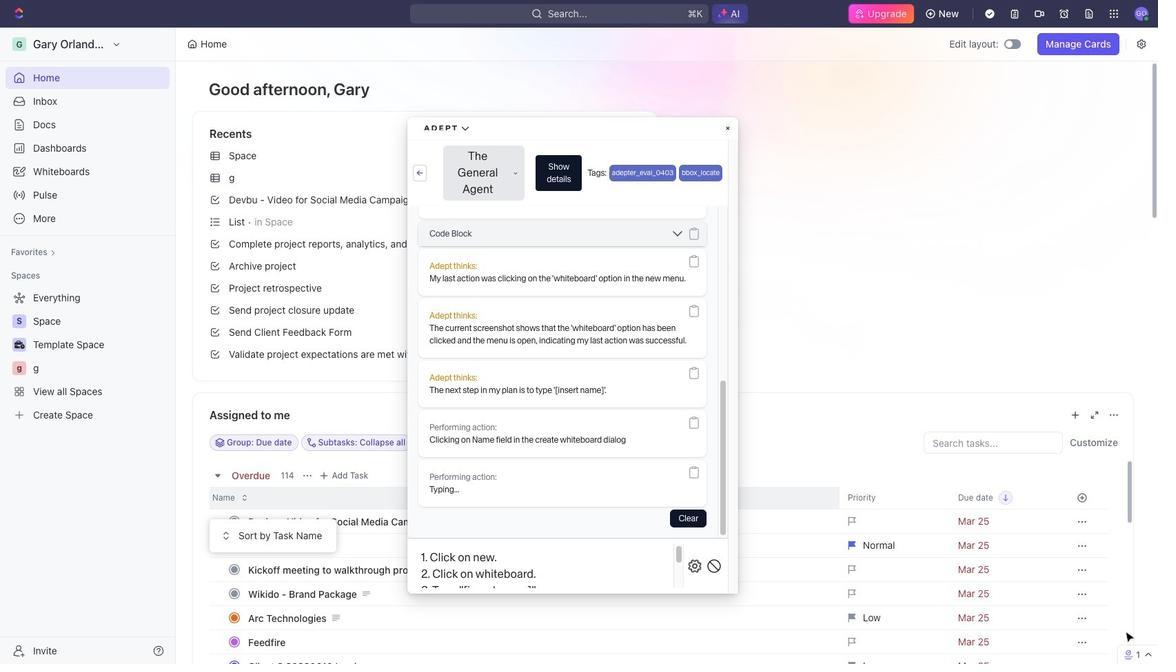 Task type: locate. For each thing, give the bounding box(es) containing it.
Search tasks... text field
[[925, 432, 1063, 453]]

tree
[[6, 287, 170, 426]]

tree inside sidebar navigation
[[6, 287, 170, 426]]



Task type: vqa. For each thing, say whether or not it's contained in the screenshot.
'Projects' in list
no



Task type: describe. For each thing, give the bounding box(es) containing it.
sidebar navigation
[[0, 28, 176, 664]]



